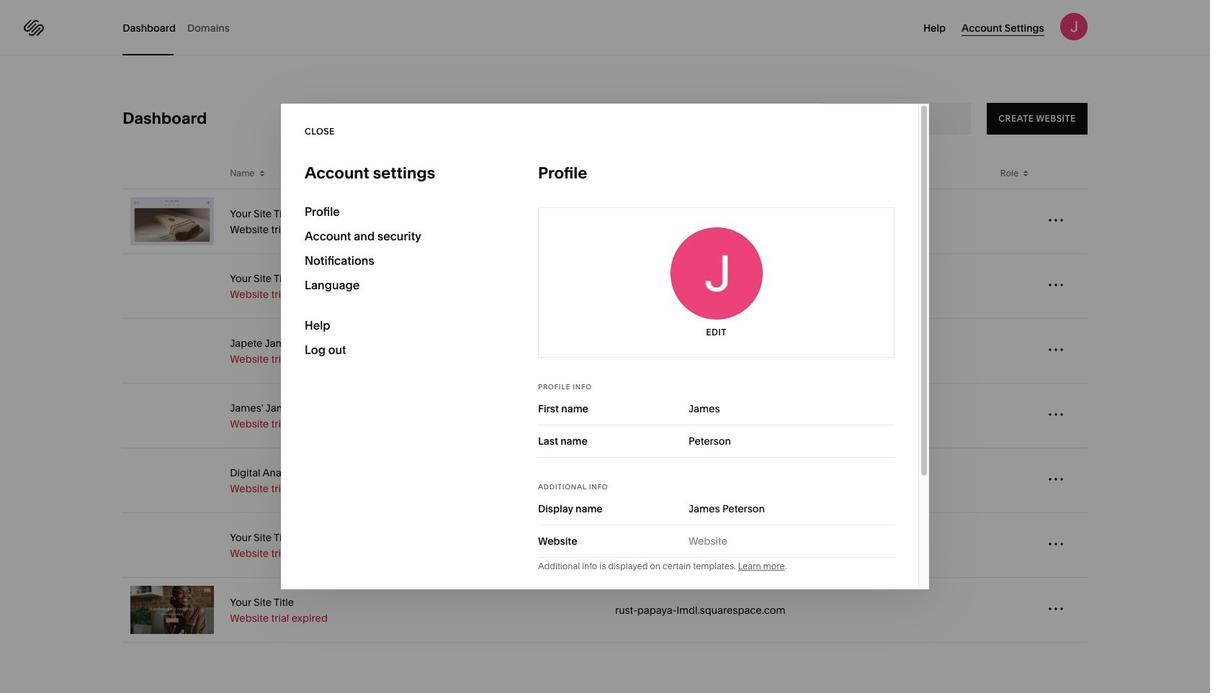 Task type: describe. For each thing, give the bounding box(es) containing it.
6 row from the top
[[123, 449, 1088, 514]]

1 row from the top
[[123, 159, 1088, 190]]

Search field
[[853, 111, 940, 127]]

8 row from the top
[[123, 579, 1088, 643]]

3 row from the top
[[123, 254, 1088, 319]]

5 row from the top
[[123, 384, 1088, 449]]



Task type: locate. For each thing, give the bounding box(es) containing it.
2 row from the top
[[123, 190, 1088, 254]]

1 column header from the left
[[123, 159, 222, 189]]

row
[[123, 159, 1088, 190], [123, 190, 1088, 254], [123, 254, 1088, 319], [123, 319, 1088, 384], [123, 384, 1088, 449], [123, 449, 1088, 514], [123, 514, 1088, 579], [123, 579, 1088, 643]]

2 horizontal spatial column header
[[1040, 159, 1088, 189]]

3 column header from the left
[[1040, 159, 1088, 189]]

row group
[[123, 190, 1088, 643]]

2 column header from the left
[[607, 159, 993, 189]]

tab list
[[123, 0, 241, 55]]

4 row from the top
[[123, 319, 1088, 384]]

column header
[[123, 159, 222, 189], [607, 159, 993, 189], [1040, 159, 1088, 189]]

cell
[[123, 254, 222, 318], [993, 254, 1040, 318], [123, 319, 222, 383], [993, 319, 1040, 383], [123, 384, 222, 448], [993, 384, 1040, 448], [607, 449, 993, 513], [123, 514, 222, 578], [993, 514, 1040, 578], [993, 579, 1040, 643]]

7 row from the top
[[123, 514, 1088, 579]]

0 horizontal spatial column header
[[123, 159, 222, 189]]

1 horizontal spatial column header
[[607, 159, 993, 189]]

table
[[123, 159, 1088, 643]]



